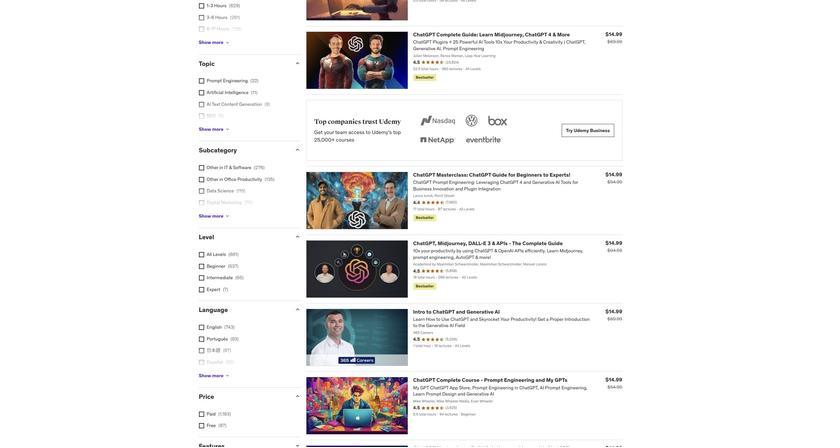 Task type: locate. For each thing, give the bounding box(es) containing it.
6
[[211, 14, 214, 20]]

xsmall image left 日本語
[[199, 348, 204, 353]]

2 show more from the top
[[199, 126, 223, 132]]

6-
[[207, 26, 211, 32]]

hours right 6
[[215, 14, 228, 20]]

xsmall image
[[199, 27, 204, 32], [225, 40, 230, 45], [225, 127, 230, 132], [199, 165, 204, 171], [199, 177, 204, 182], [199, 200, 204, 206], [225, 213, 230, 219], [199, 275, 204, 281], [199, 325, 204, 330], [199, 337, 204, 342], [225, 373, 230, 378], [199, 412, 204, 417]]

3 small image from the top
[[294, 233, 301, 240]]

6 xsmall image from the top
[[199, 113, 204, 119]]

try udemy business
[[566, 127, 610, 133]]

ai left text
[[207, 101, 211, 107]]

9 xsmall image from the top
[[199, 264, 204, 269]]

intro to chatgpt and generative ai
[[413, 308, 500, 315]]

1 vertical spatial &
[[229, 165, 232, 171]]

more down español (83)
[[212, 373, 223, 379]]

paid
[[207, 411, 216, 417]]

hours right 17
[[217, 26, 229, 32]]

17+ hours
[[207, 38, 227, 44]]

generative
[[467, 308, 494, 315]]

prompt
[[207, 78, 222, 84], [484, 377, 503, 383]]

$14.99 $94.99
[[606, 171, 622, 185], [606, 240, 622, 253]]

$14.99 for chatgpt complete guide: learn midjourney, chatgpt 4 & more
[[606, 31, 622, 37]]

complete left guide:
[[436, 31, 461, 38]]

for
[[508, 171, 515, 178]]

0 vertical spatial guide
[[492, 171, 507, 178]]

3 show more from the top
[[199, 213, 223, 219]]

chatgpt complete course - prompt engineering and my gpts
[[413, 377, 568, 383]]

eventbrite image
[[465, 133, 502, 148]]

1 vertical spatial $14.99 $69.99
[[606, 308, 622, 322]]

and left generative at the bottom right of page
[[456, 308, 465, 315]]

xsmall image down topic
[[199, 78, 204, 84]]

1 in from the top
[[219, 165, 223, 171]]

1 vertical spatial udemy
[[574, 127, 589, 133]]

other left it
[[207, 165, 218, 171]]

xsmall image left 3-
[[199, 15, 204, 20]]

4 small image from the top
[[294, 306, 301, 313]]

(115)
[[236, 188, 245, 194]]

to inside top companies trust udemy get your team access to udemy's top 25,000+ courses
[[366, 129, 371, 136]]

$14.99 $69.99 for chatgpt complete guide: learn midjourney, chatgpt 4 & more
[[606, 31, 622, 45]]

show more button down 17
[[199, 36, 230, 49]]

data science (115)
[[207, 188, 245, 194]]

small image
[[294, 60, 301, 66], [294, 147, 301, 153], [294, 233, 301, 240], [294, 306, 301, 313], [294, 393, 301, 400]]

0 horizontal spatial -
[[481, 377, 483, 383]]

0 horizontal spatial prompt
[[207, 78, 222, 84]]

(261)
[[230, 14, 240, 20]]

3 xsmall image from the top
[[199, 78, 204, 84]]

(87) for free (87)
[[219, 423, 226, 429]]

4 show from the top
[[199, 373, 211, 379]]

show more
[[199, 39, 223, 45], [199, 126, 223, 132], [199, 213, 223, 219], [199, 373, 223, 379]]

1 $14.99 $69.99 from the top
[[606, 31, 622, 45]]

1 vertical spatial other
[[207, 176, 218, 182]]

xsmall image left beginner on the bottom of page
[[199, 264, 204, 269]]

intermediate
[[207, 275, 233, 281]]

0 horizontal spatial and
[[456, 308, 465, 315]]

show down "6-" on the left top of the page
[[199, 39, 211, 45]]

show more button for subcategory
[[199, 210, 230, 223]]

engineering up "intelligence"
[[223, 78, 248, 84]]

intro to chatgpt and generative ai link
[[413, 308, 500, 315]]

my
[[546, 377, 554, 383]]

5 small image from the top
[[294, 393, 301, 400]]

8 xsmall image from the top
[[199, 252, 204, 257]]

show more button down seo (5)
[[199, 123, 230, 136]]

show for language
[[199, 373, 211, 379]]

2 $94.99 from the top
[[607, 247, 622, 253]]

0 vertical spatial $14.99 $94.99
[[606, 171, 622, 185]]

0 vertical spatial $69.99
[[607, 39, 622, 45]]

hours
[[214, 3, 227, 9], [215, 14, 228, 20], [217, 26, 229, 32], [215, 38, 227, 44]]

1 horizontal spatial to
[[426, 308, 432, 315]]

0 vertical spatial in
[[219, 165, 223, 171]]

(87) right free
[[219, 423, 226, 429]]

xsmall image left seo
[[199, 113, 204, 119]]

3 show from the top
[[199, 213, 211, 219]]

to left experts!
[[543, 171, 549, 178]]

0 vertical spatial udemy
[[379, 118, 401, 126]]

marketing
[[221, 200, 242, 206]]

13 xsmall image from the top
[[199, 423, 204, 429]]

10 xsmall image from the top
[[199, 287, 204, 292]]

ai right generative at the bottom right of page
[[495, 308, 500, 315]]

$14.99
[[606, 31, 622, 37], [606, 171, 622, 178], [606, 240, 622, 246], [606, 308, 622, 315], [606, 376, 622, 383]]

2 more from the top
[[212, 126, 223, 132]]

paid (1,183)
[[207, 411, 231, 417]]

1 vertical spatial $14.99 $94.99
[[606, 240, 622, 253]]

volkswagen image
[[465, 113, 479, 128]]

2 vertical spatial to
[[426, 308, 432, 315]]

midjourney, right "learn"
[[494, 31, 524, 38]]

beginner
[[207, 263, 225, 269]]

learn
[[479, 31, 493, 38]]

1 horizontal spatial engineering
[[504, 377, 535, 383]]

try udemy business link
[[562, 124, 614, 137]]

show for topic
[[199, 126, 211, 132]]

top companies trust udemy get your team access to udemy's top 25,000+ courses
[[314, 118, 401, 143]]

1 vertical spatial (87)
[[219, 423, 226, 429]]

1 horizontal spatial -
[[509, 240, 511, 246]]

midjourney, left dall-
[[438, 240, 467, 246]]

small image for language
[[294, 306, 301, 313]]

0 horizontal spatial guide
[[492, 171, 507, 178]]

1 horizontal spatial &
[[492, 240, 495, 246]]

0 vertical spatial prompt
[[207, 78, 222, 84]]

show more down digital
[[199, 213, 223, 219]]

0 vertical spatial ai
[[207, 101, 211, 107]]

- left the
[[509, 240, 511, 246]]

$94.99 for chatgpt, midjourney, dall-e 3 & apis - the complete guide
[[607, 247, 622, 253]]

4 xsmall image from the top
[[199, 90, 204, 95]]

guide
[[492, 171, 507, 178], [548, 240, 563, 246]]

free
[[207, 423, 216, 429]]

1 small image from the top
[[294, 60, 301, 66]]

expert (7)
[[207, 286, 228, 292]]

0 vertical spatial -
[[509, 240, 511, 246]]

other up data
[[207, 176, 218, 182]]

7 xsmall image from the top
[[199, 189, 204, 194]]

hours right 17+
[[215, 38, 227, 44]]

1 vertical spatial 3
[[488, 240, 491, 246]]

xsmall image left text
[[199, 102, 204, 107]]

4 show more from the top
[[199, 373, 223, 379]]

0 horizontal spatial 3
[[210, 3, 213, 9]]

xsmall image
[[199, 3, 204, 9], [199, 15, 204, 20], [199, 78, 204, 84], [199, 90, 204, 95], [199, 102, 204, 107], [199, 113, 204, 119], [199, 189, 204, 194], [199, 252, 204, 257], [199, 264, 204, 269], [199, 287, 204, 292], [199, 348, 204, 353], [199, 360, 204, 365], [199, 423, 204, 429]]

in left it
[[219, 165, 223, 171]]

show more button down español
[[199, 369, 230, 382]]

show down digital
[[199, 213, 211, 219]]

3 more from the top
[[212, 213, 223, 219]]

&
[[553, 31, 556, 38], [229, 165, 232, 171], [492, 240, 495, 246]]

- right the course
[[481, 377, 483, 383]]

1 vertical spatial ai
[[495, 308, 500, 315]]

1 horizontal spatial prompt
[[484, 377, 503, 383]]

generation
[[239, 101, 262, 107]]

xsmall image left español
[[199, 360, 204, 365]]

copywriting
[[207, 124, 231, 130]]

(1,183)
[[218, 411, 231, 417]]

2 vertical spatial complete
[[436, 377, 461, 383]]

(743)
[[224, 324, 235, 330]]

it
[[224, 165, 228, 171]]

prompt right the course
[[484, 377, 503, 383]]

data
[[207, 188, 216, 194]]

2 small image from the top
[[294, 147, 301, 153]]

3 show more button from the top
[[199, 210, 230, 223]]

(87)
[[223, 348, 231, 353], [219, 423, 226, 429]]

3-
[[207, 14, 211, 20]]

& left apis
[[492, 240, 495, 246]]

4 more from the top
[[212, 373, 223, 379]]

small image
[[294, 443, 301, 447]]

trust
[[362, 118, 378, 126]]

complete
[[436, 31, 461, 38], [523, 240, 547, 246], [436, 377, 461, 383]]

0 horizontal spatial to
[[366, 129, 371, 136]]

(537)
[[228, 263, 239, 269]]

xsmall image for seo
[[199, 113, 204, 119]]

0 vertical spatial &
[[553, 31, 556, 38]]

show more down español
[[199, 373, 223, 379]]

complete left the course
[[436, 377, 461, 383]]

in left office
[[219, 176, 223, 182]]

complete for chatgpt complete guide: learn midjourney, chatgpt 4 & more
[[436, 31, 461, 38]]

beginner (537)
[[207, 263, 239, 269]]

17
[[211, 26, 216, 32]]

$69.99
[[607, 39, 622, 45], [607, 316, 622, 322]]

2 $14.99 $94.99 from the top
[[606, 240, 622, 253]]

1 vertical spatial $69.99
[[607, 316, 622, 322]]

more for subcategory
[[212, 213, 223, 219]]

other in office productivity (135)
[[207, 176, 274, 182]]

show down español
[[199, 373, 211, 379]]

topic button
[[199, 60, 289, 67]]

2 in from the top
[[219, 176, 223, 182]]

e
[[483, 240, 487, 246]]

(93)
[[231, 336, 239, 342]]

udemy right try
[[574, 127, 589, 133]]

2 show more button from the top
[[199, 123, 230, 136]]

1 vertical spatial and
[[536, 377, 545, 383]]

intro
[[413, 308, 425, 315]]

0 vertical spatial to
[[366, 129, 371, 136]]

português (93)
[[207, 336, 239, 342]]

text
[[212, 101, 220, 107]]

1 xsmall image from the top
[[199, 3, 204, 9]]

0 vertical spatial complete
[[436, 31, 461, 38]]

udemy up top
[[379, 118, 401, 126]]

2 $69.99 from the top
[[607, 316, 622, 322]]

show more button
[[199, 36, 230, 49], [199, 123, 230, 136], [199, 210, 230, 223], [199, 369, 230, 382]]

more down digital
[[212, 213, 223, 219]]

(629)
[[229, 3, 240, 9]]

show down seo
[[199, 126, 211, 132]]

1 vertical spatial $94.99
[[607, 247, 622, 253]]

4 show more button from the top
[[199, 369, 230, 382]]

engineering left the my
[[504, 377, 535, 383]]

3 right "e"
[[488, 240, 491, 246]]

seo
[[207, 113, 216, 119]]

science
[[218, 188, 234, 194]]

2 show from the top
[[199, 126, 211, 132]]

prompt up artificial on the left of page
[[207, 78, 222, 84]]

0 vertical spatial (87)
[[223, 348, 231, 353]]

0 horizontal spatial engineering
[[223, 78, 248, 84]]

1 vertical spatial -
[[481, 377, 483, 383]]

show more down seo
[[199, 126, 223, 132]]

xsmall image for beginner
[[199, 264, 204, 269]]

17+
[[207, 38, 214, 44]]

0 vertical spatial engineering
[[223, 78, 248, 84]]

to down trust
[[366, 129, 371, 136]]

1 vertical spatial in
[[219, 176, 223, 182]]

xsmall image left data
[[199, 189, 204, 194]]

5 xsmall image from the top
[[199, 102, 204, 107]]

0 vertical spatial other
[[207, 165, 218, 171]]

1 $14.99 from the top
[[606, 31, 622, 37]]

& right 4
[[553, 31, 556, 38]]

1 horizontal spatial midjourney,
[[494, 31, 524, 38]]

masterclass:
[[436, 171, 468, 178]]

hours for 1-3 hours
[[214, 3, 227, 9]]

and left the my
[[536, 377, 545, 383]]

show for subcategory
[[199, 213, 211, 219]]

1 horizontal spatial udemy
[[574, 127, 589, 133]]

1 vertical spatial guide
[[548, 240, 563, 246]]

$94.99
[[607, 179, 622, 185], [607, 247, 622, 253]]

2 horizontal spatial to
[[543, 171, 549, 178]]

11 xsmall image from the top
[[199, 348, 204, 353]]

to
[[366, 129, 371, 136], [543, 171, 549, 178], [426, 308, 432, 315]]

more down seo (5)
[[212, 126, 223, 132]]

3 $14.99 from the top
[[606, 240, 622, 246]]

2 $14.99 $69.99 from the top
[[606, 308, 622, 322]]

small image for subcategory
[[294, 147, 301, 153]]

hours right 1-
[[214, 3, 227, 9]]

0 vertical spatial $94.99
[[607, 179, 622, 185]]

in
[[219, 165, 223, 171], [219, 176, 223, 182]]

1 other from the top
[[207, 165, 218, 171]]

1 horizontal spatial and
[[536, 377, 545, 383]]

language button
[[199, 306, 289, 314]]

& right it
[[229, 165, 232, 171]]

netapp image
[[419, 133, 457, 148]]

0 horizontal spatial udemy
[[379, 118, 401, 126]]

1 more from the top
[[212, 39, 223, 45]]

2 vertical spatial &
[[492, 240, 495, 246]]

(87) up (83)
[[223, 348, 231, 353]]

all levels (661)
[[207, 251, 239, 257]]

1 vertical spatial midjourney,
[[438, 240, 467, 246]]

show more button down digital
[[199, 210, 230, 223]]

2 xsmall image from the top
[[199, 15, 204, 20]]

1 $94.99 from the top
[[607, 179, 622, 185]]

0 vertical spatial and
[[456, 308, 465, 315]]

2 $14.99 from the top
[[606, 171, 622, 178]]

complete right the
[[523, 240, 547, 246]]

2 other from the top
[[207, 176, 218, 182]]

udemy's
[[372, 129, 392, 136]]

show more down "6-" on the left top of the page
[[199, 39, 223, 45]]

$14.99 $69.99
[[606, 31, 622, 45], [606, 308, 622, 322]]

2 horizontal spatial &
[[553, 31, 556, 38]]

xsmall image for free
[[199, 423, 204, 429]]

1 $14.99 $94.99 from the top
[[606, 171, 622, 185]]

xsmall image left 1-
[[199, 3, 204, 9]]

beginners
[[517, 171, 542, 178]]

show more for topic
[[199, 126, 223, 132]]

top
[[314, 118, 327, 126]]

0 vertical spatial $14.99 $69.99
[[606, 31, 622, 45]]

4 $14.99 from the top
[[606, 308, 622, 315]]

xsmall image for 1-
[[199, 3, 204, 9]]

3 up 6
[[210, 3, 213, 9]]

0 vertical spatial 3
[[210, 3, 213, 9]]

more down 17
[[212, 39, 223, 45]]

xsmall image left expert
[[199, 287, 204, 292]]

xsmall image left artificial on the left of page
[[199, 90, 204, 95]]

1 $69.99 from the top
[[607, 39, 622, 45]]

25,000+
[[314, 136, 335, 143]]

xsmall image left all
[[199, 252, 204, 257]]

1 horizontal spatial guide
[[548, 240, 563, 246]]

xsmall image left free
[[199, 423, 204, 429]]

12 xsmall image from the top
[[199, 360, 204, 365]]

to right intro at bottom right
[[426, 308, 432, 315]]

5 $14.99 from the top
[[606, 376, 622, 383]]

and
[[456, 308, 465, 315], [536, 377, 545, 383]]

0 vertical spatial midjourney,
[[494, 31, 524, 38]]

3-6 hours (261)
[[207, 14, 240, 20]]

1 vertical spatial prompt
[[484, 377, 503, 383]]



Task type: describe. For each thing, give the bounding box(es) containing it.
hours for 6-17 hours
[[217, 26, 229, 32]]

show more button for language
[[199, 369, 230, 382]]

español (83)
[[207, 359, 234, 365]]

chatgpt, midjourney, dall-e 3 & apis - the complete guide link
[[413, 240, 563, 246]]

$14.99 for chatgpt masterclass: chatgpt guide for beginners to experts!
[[606, 171, 622, 178]]

xsmall image for 日本語
[[199, 348, 204, 353]]

english
[[207, 324, 222, 330]]

$94.99 for chatgpt masterclass: chatgpt guide for beginners to experts!
[[607, 179, 622, 185]]

in for it
[[219, 165, 223, 171]]

0 horizontal spatial &
[[229, 165, 232, 171]]

topic
[[199, 60, 215, 67]]

6-17 hours (128)
[[207, 26, 242, 32]]

1 show more from the top
[[199, 39, 223, 45]]

(87) for 日本語 (87)
[[223, 348, 231, 353]]

xsmall image for prompt
[[199, 78, 204, 84]]

(7)
[[223, 286, 228, 292]]

(661)
[[229, 251, 239, 257]]

complete for chatgpt complete course - prompt engineering and my gpts
[[436, 377, 461, 383]]

more
[[557, 31, 570, 38]]

show more for subcategory
[[199, 213, 223, 219]]

português
[[207, 336, 228, 342]]

apis
[[496, 240, 508, 246]]

(65)
[[236, 275, 244, 281]]

1 vertical spatial engineering
[[504, 377, 535, 383]]

dall-
[[468, 240, 483, 246]]

(5)
[[218, 113, 224, 119]]

access
[[348, 129, 365, 136]]

price button
[[199, 393, 289, 401]]

1 horizontal spatial 3
[[488, 240, 491, 246]]

$14.99 $94.99 for chatgpt masterclass: chatgpt guide for beginners to experts!
[[606, 171, 622, 185]]

chatgpt masterclass: chatgpt guide for beginners to experts!
[[413, 171, 571, 178]]

xsmall image for ai
[[199, 102, 204, 107]]

artificial
[[207, 89, 224, 95]]

xsmall image for data
[[199, 189, 204, 194]]

xsmall image for 3-
[[199, 15, 204, 20]]

chatgpt,
[[413, 240, 437, 246]]

level button
[[199, 233, 289, 241]]

productivity
[[237, 176, 262, 182]]

price
[[199, 393, 214, 401]]

all
[[207, 251, 212, 257]]

in for office
[[219, 176, 223, 182]]

level
[[199, 233, 214, 241]]

1 vertical spatial complete
[[523, 240, 547, 246]]

udemy inside top companies trust udemy get your team access to udemy's top 25,000+ courses
[[379, 118, 401, 126]]

chatgpt complete guide: learn midjourney, chatgpt 4 & more
[[413, 31, 570, 38]]

companies
[[328, 118, 361, 126]]

$14.99 $94.99 for chatgpt, midjourney, dall-e 3 & apis - the complete guide
[[606, 240, 622, 253]]

中文
[[207, 371, 216, 377]]

日本語
[[207, 348, 220, 353]]

free (87)
[[207, 423, 226, 429]]

$14.99 for chatgpt, midjourney, dall-e 3 & apis - the complete guide
[[606, 240, 622, 246]]

español
[[207, 359, 223, 365]]

seo (5)
[[207, 113, 224, 119]]

hours for 3-6 hours
[[215, 14, 228, 20]]

(70)
[[244, 200, 253, 206]]

(11)
[[251, 89, 257, 95]]

small image for topic
[[294, 60, 301, 66]]

business
[[590, 127, 610, 133]]

$14.99 for intro to chatgpt and generative ai
[[606, 308, 622, 315]]

experts!
[[550, 171, 571, 178]]

xsmall image for expert
[[199, 287, 204, 292]]

other for other in office productivity (135)
[[207, 176, 218, 182]]

$14.99 $69.99 for intro to chatgpt and generative ai
[[606, 308, 622, 322]]

courses
[[336, 136, 354, 143]]

1 horizontal spatial ai
[[495, 308, 500, 315]]

0 horizontal spatial midjourney,
[[438, 240, 467, 246]]

entrepreneurship
[[207, 211, 242, 217]]

1-
[[207, 3, 210, 9]]

expert
[[207, 286, 220, 292]]

0 horizontal spatial ai
[[207, 101, 211, 107]]

1 show from the top
[[199, 39, 211, 45]]

show more button for topic
[[199, 123, 230, 136]]

small image for level
[[294, 233, 301, 240]]

(83)
[[226, 359, 234, 365]]

software
[[233, 165, 251, 171]]

xsmall image for all
[[199, 252, 204, 257]]

intermediate (65)
[[207, 275, 244, 281]]

$54.99
[[608, 384, 622, 390]]

$69.99 for intro to chatgpt and generative ai
[[607, 316, 622, 322]]

box image
[[487, 113, 509, 128]]

nasdaq image
[[419, 113, 457, 128]]

show more for language
[[199, 373, 223, 379]]

top
[[393, 129, 401, 136]]

$14.99 for chatgpt complete course - prompt engineering and my gpts
[[606, 376, 622, 383]]

prompt engineering (22)
[[207, 78, 258, 84]]

(22)
[[251, 78, 258, 84]]

xsmall image for artificial
[[199, 90, 204, 95]]

get
[[314, 129, 323, 136]]

4
[[548, 31, 552, 38]]

small image for price
[[294, 393, 301, 400]]

$69.99 for chatgpt complete guide: learn midjourney, chatgpt 4 & more
[[607, 39, 622, 45]]

xsmall image for español
[[199, 360, 204, 365]]

other for other in it & software (276)
[[207, 165, 218, 171]]

guide:
[[462, 31, 478, 38]]

office
[[224, 176, 236, 182]]

(135)
[[265, 176, 274, 182]]

the
[[512, 240, 521, 246]]

course
[[462, 377, 480, 383]]

artificial intelligence (11)
[[207, 89, 257, 95]]

english (743)
[[207, 324, 235, 330]]

1 show more button from the top
[[199, 36, 230, 49]]

(8)
[[265, 101, 270, 107]]

udemy inside 'link'
[[574, 127, 589, 133]]

digital marketing (70)
[[207, 200, 253, 206]]

more for topic
[[212, 126, 223, 132]]

chatgpt complete course - prompt engineering and my gpts link
[[413, 377, 568, 383]]

more for language
[[212, 373, 223, 379]]

1 vertical spatial to
[[543, 171, 549, 178]]

intelligence
[[225, 89, 249, 95]]

levels
[[213, 251, 226, 257]]

$14.99 $54.99
[[606, 376, 622, 390]]

ai text content generation (8)
[[207, 101, 270, 107]]

language
[[199, 306, 228, 314]]

content
[[221, 101, 238, 107]]

chatgpt complete guide: learn midjourney, chatgpt 4 & more link
[[413, 31, 570, 38]]

try
[[566, 127, 573, 133]]

1-3 hours (629)
[[207, 3, 240, 9]]



Task type: vqa. For each thing, say whether or not it's contained in the screenshot.
allow
no



